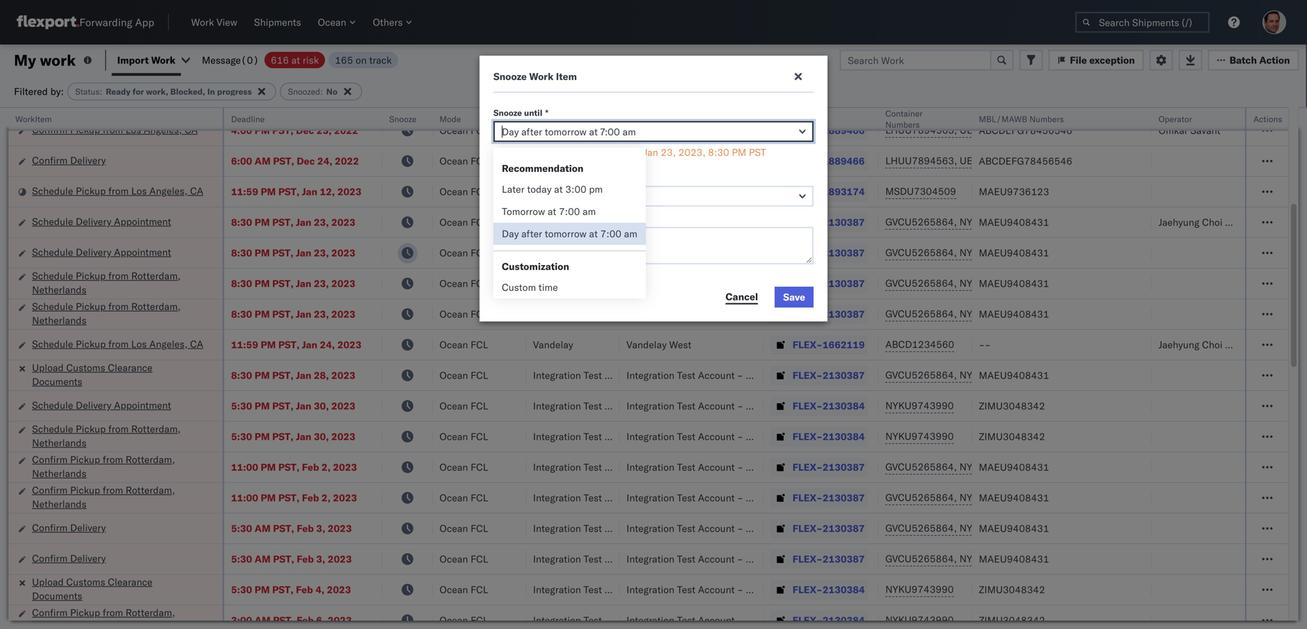 Task type: vqa. For each thing, say whether or not it's contained in the screenshot.
Dangerous Goods on the top left of the page
no



Task type: locate. For each thing, give the bounding box(es) containing it.
delivery for schedule delivery appointment button for flex-2130387
[[76, 215, 111, 228]]

7:00 down (optional)
[[600, 228, 622, 240]]

1889466 up 1893174
[[823, 155, 865, 167]]

2 maeu9408431 from the top
[[979, 247, 1049, 259]]

numbers down the container
[[886, 119, 920, 130]]

1 karl from the top
[[746, 216, 764, 228]]

0 vertical spatial 30,
[[314, 400, 329, 412]]

8 ocean fcl from the top
[[440, 339, 488, 351]]

4 netherlands from the top
[[32, 467, 87, 480]]

3 appointment from the top
[[114, 399, 171, 411]]

1 vertical spatial angeles,
[[149, 185, 188, 197]]

work left item
[[529, 70, 554, 82]]

from for confirm pickup from los angeles, ca button
[[103, 124, 123, 136]]

pm
[[255, 124, 270, 136], [732, 146, 747, 158], [261, 186, 276, 198], [255, 216, 270, 228], [255, 247, 270, 259], [255, 277, 270, 290], [255, 308, 270, 320], [261, 339, 276, 351], [255, 369, 270, 381], [255, 400, 270, 412], [255, 431, 270, 443], [261, 461, 276, 473], [261, 492, 276, 504], [255, 584, 270, 596]]

17 ocean fcl from the top
[[440, 614, 488, 627]]

after right 'is'
[[552, 146, 573, 158]]

1 maeu9408431 from the top
[[979, 216, 1049, 228]]

1 vertical spatial confirm pickup from rotterdam, netherlands button
[[32, 483, 205, 513]]

bosch up 'is'
[[533, 124, 561, 136]]

1 vertical spatial 24,
[[320, 339, 335, 351]]

blocked,
[[170, 86, 205, 97]]

gvcu5265864,
[[886, 216, 957, 228], [886, 246, 957, 259], [886, 277, 957, 289], [886, 308, 957, 320], [886, 369, 957, 381], [886, 461, 957, 473], [886, 491, 957, 504], [886, 522, 957, 534], [886, 553, 957, 565]]

schedule pickup from los angeles, ca
[[32, 185, 203, 197], [32, 338, 203, 350]]

ocean button
[[312, 13, 362, 31]]

11:59 up 8:30 pm pst, jan 28, 2023
[[231, 339, 258, 351]]

am down (optional)
[[624, 228, 638, 240]]

1 vertical spatial dec
[[297, 155, 315, 167]]

schedule pickup from los angeles, ca button for 11:59 pm pst, jan 12, 2023
[[32, 184, 203, 199]]

1 11:59 from the top
[[231, 186, 258, 198]]

0 vertical spatial 24,
[[317, 155, 332, 167]]

flex-1889466 up flex-1893174
[[793, 155, 865, 167]]

4 am from the top
[[255, 614, 271, 627]]

bosch ocean test up the
[[533, 124, 613, 136]]

nyku9743990
[[960, 216, 1028, 228], [960, 246, 1028, 259], [960, 277, 1028, 289], [960, 308, 1028, 320], [960, 369, 1028, 381], [886, 400, 954, 412], [886, 430, 954, 442], [960, 461, 1028, 473], [960, 491, 1028, 504], [960, 522, 1028, 534], [960, 553, 1028, 565], [886, 583, 954, 596], [886, 614, 954, 626]]

work for snooze work item
[[529, 70, 554, 82]]

3,
[[316, 522, 325, 535], [316, 553, 325, 565]]

3 schedule pickup from rotterdam, netherlands button from the top
[[32, 422, 205, 451]]

0 vertical spatial 3,
[[316, 522, 325, 535]]

8 gvcu5265864, nyku9743990 from the top
[[886, 522, 1028, 534]]

7 2130387 from the top
[[823, 492, 865, 504]]

10 flex- from the top
[[793, 400, 823, 412]]

0 vertical spatial schedule pickup from los angeles, ca
[[32, 185, 203, 197]]

6 gvcu5265864, nyku9743990 from the top
[[886, 461, 1028, 473]]

resize handle column header for mbl/mawb numbers button
[[1135, 108, 1152, 629]]

lhuu7894563, up the msdu7304509
[[886, 155, 957, 167]]

1 horizontal spatial after
[[552, 146, 573, 158]]

0 vertical spatial los
[[126, 124, 141, 136]]

schedule pickup from rotterdam, netherlands
[[32, 270, 181, 296], [32, 300, 181, 326], [32, 423, 181, 449]]

1 appointment from the top
[[114, 215, 171, 228]]

1 schedule pickup from los angeles, ca link from the top
[[32, 184, 203, 198]]

1 5:30 from the top
[[231, 400, 252, 412]]

numbers inside container numbers
[[886, 119, 920, 130]]

consignee inside consignee button
[[627, 114, 667, 124]]

1 vertical spatial 5:30 pm pst, jan 30, 2023
[[231, 431, 356, 443]]

1 vertical spatial confirm delivery button
[[32, 521, 106, 536]]

mbl/mawb numbers button
[[972, 111, 1138, 125]]

1 lhuu7894563, from the top
[[886, 124, 957, 136]]

snoozed : no
[[288, 86, 338, 97]]

2 upload customs clearance documents from the top
[[32, 576, 152, 602]]

2 karl from the top
[[746, 247, 764, 259]]

0 vertical spatial 3:00
[[565, 183, 587, 195]]

demo
[[572, 186, 598, 198]]

pst,
[[272, 124, 294, 136], [273, 155, 294, 167], [278, 186, 300, 198], [272, 216, 294, 228], [272, 247, 294, 259], [272, 277, 294, 290], [272, 308, 294, 320], [278, 339, 300, 351], [272, 369, 294, 381], [272, 400, 294, 412], [272, 431, 294, 443], [278, 461, 300, 473], [278, 492, 300, 504], [273, 522, 294, 535], [273, 553, 294, 565], [272, 584, 294, 596], [273, 614, 294, 627]]

2 vertical spatial ca
[[190, 338, 203, 350]]

work
[[191, 16, 214, 28], [151, 54, 175, 66], [529, 70, 554, 82]]

4 maeu9408431 from the top
[[979, 308, 1049, 320]]

1 horizontal spatial :
[[320, 86, 323, 97]]

consignee up of
[[627, 114, 667, 124]]

1 vertical spatial schedule pickup from rotterdam, netherlands button
[[32, 300, 205, 329]]

1 ocean fcl from the top
[[440, 124, 488, 136]]

schedule delivery appointment link
[[32, 215, 171, 229], [32, 245, 171, 259], [32, 399, 171, 412]]

consignee for flexport demo consignee
[[600, 186, 647, 198]]

work left view
[[191, 16, 214, 28]]

11:59 for 11:59 pm pst, jan 24, 2023
[[231, 339, 258, 351]]

0 vertical spatial schedule pickup from rotterdam, netherlands button
[[32, 269, 205, 298]]

3:00 down 5:30 pm pst, feb 4, 2023
[[231, 614, 252, 627]]

9 2130387 from the top
[[823, 553, 865, 565]]

flex-1662119 button
[[770, 335, 868, 355], [770, 335, 868, 355]]

(0)
[[241, 54, 259, 66]]

1 vertical spatial 11:00
[[231, 492, 258, 504]]

8 flex- from the top
[[793, 339, 823, 351]]

7 fcl from the top
[[471, 308, 488, 320]]

1 11:00 pm pst, feb 2, 2023 from the top
[[231, 461, 357, 473]]

later
[[502, 183, 525, 195]]

jan
[[644, 146, 658, 158], [302, 186, 318, 198], [296, 216, 311, 228], [296, 247, 311, 259], [296, 277, 311, 290], [296, 308, 311, 320], [302, 339, 318, 351], [296, 369, 311, 381], [296, 400, 311, 412], [296, 431, 311, 443]]

lhuu7894563, down the container
[[886, 124, 957, 136]]

0 vertical spatial confirm delivery button
[[32, 154, 106, 169]]

1 upload customs clearance documents link from the top
[[32, 361, 205, 389]]

2022 up 12, in the top of the page
[[335, 155, 359, 167]]

2 3, from the top
[[316, 553, 325, 565]]

0 vertical spatial schedule pickup from rotterdam, netherlands
[[32, 270, 181, 296]]

2 resize handle column header from the left
[[366, 108, 382, 629]]

10 integration test account - karl lagerfeld from the top
[[627, 522, 808, 535]]

resize handle column header for consignee button
[[747, 108, 764, 629]]

confirm pickup from los angeles, ca link
[[32, 123, 198, 137]]

*
[[545, 108, 549, 118], [526, 172, 529, 183]]

angeles,
[[144, 124, 182, 136], [149, 185, 188, 197], [149, 338, 188, 350]]

lhuu7894563, uetu5238478 up the msdu7304509
[[886, 155, 1028, 167]]

dec up '6:00 am pst, dec 24, 2022'
[[296, 124, 314, 136]]

11:59 down 6:00
[[231, 186, 258, 198]]

0 vertical spatial confirm pickup from rotterdam, netherlands button
[[32, 453, 205, 482]]

9 resize handle column header from the left
[[1135, 108, 1152, 629]]

dec up 11:59 pm pst, jan 12, 2023 on the top left
[[297, 155, 315, 167]]

consignee
[[627, 114, 667, 124], [600, 186, 647, 198], [691, 186, 738, 198]]

4:00
[[231, 124, 252, 136]]

abcd1234560
[[886, 338, 955, 351]]

1 horizontal spatial 3:00
[[565, 183, 587, 195]]

work,
[[146, 86, 168, 97]]

upload for 5:30 pm pst, feb 4, 2023
[[32, 576, 64, 588]]

from for 2nd confirm pickup from rotterdam, netherlands button from the bottom of the page
[[103, 484, 123, 496]]

* up today
[[526, 172, 529, 183]]

: left ready
[[100, 86, 102, 97]]

8:30 pm pst, jan 23, 2023
[[231, 216, 356, 228], [231, 247, 356, 259], [231, 277, 356, 290], [231, 308, 356, 320]]

1889466 for 6:00 am pst, dec 24, 2022
[[823, 155, 865, 167]]

7:00
[[559, 205, 580, 218], [600, 228, 622, 240]]

day after tomorrow at 7:00 am
[[502, 228, 638, 240]]

confirm for third confirm delivery button from the bottom
[[32, 154, 68, 166]]

day
[[502, 228, 519, 240]]

165 on track
[[335, 54, 392, 66]]

uetu5238478 for 4:00 pm pst, dec 23, 2022
[[960, 124, 1028, 136]]

1 vertical spatial 30,
[[314, 431, 329, 443]]

0 vertical spatial confirm delivery link
[[32, 154, 106, 167]]

5 integration test account - karl lagerfeld from the top
[[627, 369, 808, 381]]

1 11:00 from the top
[[231, 461, 258, 473]]

schedule pickup from rotterdam, netherlands button
[[32, 269, 205, 298], [32, 300, 205, 329], [32, 422, 205, 451]]

consignee up (optional)
[[600, 186, 647, 198]]

at down flexport
[[548, 205, 556, 218]]

0 vertical spatial documents
[[32, 376, 82, 388]]

2 confirm delivery button from the top
[[32, 521, 106, 536]]

1 vertical spatial confirm delivery link
[[32, 521, 106, 535]]

1 vertical spatial work
[[151, 54, 175, 66]]

flex-1889466 right flex
[[793, 124, 865, 136]]

dec
[[296, 124, 314, 136], [297, 155, 315, 167]]

2 vertical spatial schedule pickup from rotterdam, netherlands link
[[32, 422, 205, 450]]

6 account from the top
[[698, 400, 735, 412]]

0 vertical spatial after
[[552, 146, 573, 158]]

from for third confirm pickup from rotterdam, netherlands button from the top
[[103, 607, 123, 619]]

documents for 5:30 pm pst, feb 4, 2023
[[32, 590, 82, 602]]

abcdefg78456546 for 6:00 am pst, dec 24, 2022
[[979, 155, 1073, 167]]

schedule pickup from los angeles, ca button
[[32, 184, 203, 199], [32, 337, 203, 353]]

import
[[117, 54, 149, 66]]

6:00
[[231, 155, 252, 167]]

1 vertical spatial schedule pickup from los angeles, ca button
[[32, 337, 203, 353]]

1 vertical spatial ca
[[190, 185, 203, 197]]

snooze up snooze until *
[[494, 70, 527, 82]]

0 vertical spatial schedule delivery appointment link
[[32, 215, 171, 229]]

3 gvcu5265864, from the top
[[886, 277, 957, 289]]

snoozed
[[288, 86, 320, 97]]

2023
[[337, 186, 362, 198], [331, 216, 356, 228], [331, 247, 356, 259], [331, 277, 356, 290], [331, 308, 356, 320], [337, 339, 362, 351], [331, 369, 356, 381], [331, 400, 356, 412], [331, 431, 356, 443], [333, 461, 357, 473], [333, 492, 357, 504], [328, 522, 352, 535], [328, 553, 352, 565], [327, 584, 351, 596], [328, 614, 352, 627]]

0 vertical spatial confirm delivery
[[32, 154, 106, 166]]

3:00 inside list box
[[565, 183, 587, 195]]

schedule pickup from los angeles, ca for 11:59 pm pst, jan 12, 2023
[[32, 185, 203, 197]]

3 confirm delivery from the top
[[32, 552, 106, 565]]

0 vertical spatial schedule pickup from los angeles, ca button
[[32, 184, 203, 199]]

* right until on the left of the page
[[545, 108, 549, 118]]

1 vertical spatial upload customs clearance documents link
[[32, 575, 205, 603]]

client
[[533, 114, 556, 124]]

confirm pickup from los angeles, ca button
[[32, 123, 198, 138]]

0 vertical spatial upload
[[32, 362, 64, 374]]

vandelay down time
[[533, 339, 573, 351]]

confirm pickup from rotterdam, netherlands for 2nd confirm pickup from rotterdam, netherlands button from the bottom of the page
[[32, 484, 175, 510]]

karl
[[746, 216, 764, 228], [746, 247, 764, 259], [746, 277, 764, 290], [746, 308, 764, 320], [746, 369, 764, 381], [746, 400, 764, 412], [746, 431, 764, 443], [746, 461, 764, 473], [746, 492, 764, 504], [746, 522, 764, 535], [746, 553, 764, 565], [746, 584, 764, 596], [746, 614, 764, 627]]

(optional)
[[582, 213, 627, 224]]

1 vertical spatial 2022
[[335, 155, 359, 167]]

9 gvcu5265864, nyku9743990 from the top
[[886, 553, 1028, 565]]

1 horizontal spatial vandelay
[[627, 339, 667, 351]]

consignee down 2023,
[[691, 186, 738, 198]]

numbers right mbl/mawb
[[1030, 114, 1064, 124]]

action
[[1260, 54, 1290, 66]]

bosch
[[533, 124, 561, 136], [627, 124, 654, 136], [533, 155, 561, 167], [627, 155, 654, 167]]

delivery for schedule delivery appointment button associated with flex-2130384
[[76, 399, 111, 411]]

0 vertical spatial *
[[545, 108, 549, 118]]

-
[[737, 216, 743, 228], [1225, 216, 1231, 228], [737, 247, 743, 259], [737, 277, 743, 290], [737, 308, 743, 320], [979, 339, 985, 351], [985, 339, 991, 351], [737, 369, 743, 381], [737, 400, 743, 412], [737, 431, 743, 443], [737, 461, 743, 473], [737, 492, 743, 504], [737, 522, 743, 535], [737, 553, 743, 565], [737, 584, 743, 596], [737, 614, 743, 627]]

1889466 right id
[[823, 124, 865, 136]]

2 vertical spatial confirm delivery
[[32, 552, 106, 565]]

7 account from the top
[[698, 431, 735, 443]]

2022 down no
[[334, 124, 358, 136]]

1 5:30 pm pst, jan 30, 2023 from the top
[[231, 400, 356, 412]]

0 vertical spatial appointment
[[114, 215, 171, 228]]

flex-1889466 for 6:00 am pst, dec 24, 2022
[[793, 155, 865, 167]]

0 vertical spatial 11:00
[[231, 461, 258, 473]]

0 vertical spatial lhuu7894563,
[[886, 124, 957, 136]]

7 flex-2130387 from the top
[[793, 492, 865, 504]]

1 vertical spatial 11:00 pm pst, feb 2, 2023
[[231, 492, 357, 504]]

2 confirm delivery link from the top
[[32, 521, 106, 535]]

2022 for 6:00 am pst, dec 24, 2022
[[335, 155, 359, 167]]

on
[[356, 54, 367, 66]]

Search Work text field
[[840, 50, 992, 71]]

: for snoozed
[[320, 86, 323, 97]]

ocean fcl
[[440, 124, 488, 136], [440, 155, 488, 167], [440, 186, 488, 198], [440, 216, 488, 228], [440, 247, 488, 259], [440, 277, 488, 290], [440, 308, 488, 320], [440, 339, 488, 351], [440, 369, 488, 381], [440, 400, 488, 412], [440, 431, 488, 443], [440, 461, 488, 473], [440, 492, 488, 504], [440, 522, 488, 535], [440, 553, 488, 565], [440, 584, 488, 596], [440, 614, 488, 627]]

11:00 for 2nd confirm pickup from rotterdam, netherlands button from the bottom of the page
[[231, 492, 258, 504]]

los for 11:59 pm pst, jan 12, 2023
[[131, 185, 147, 197]]

2 lhuu7894563, uetu5238478 from the top
[[886, 155, 1028, 167]]

import work button
[[117, 54, 175, 66]]

flex-1662119
[[793, 339, 865, 351]]

1 vertical spatial lhuu7894563,
[[886, 155, 957, 167]]

1 vertical spatial los
[[131, 185, 147, 197]]

Day after tomorrow at 7:00 am text field
[[494, 121, 814, 142]]

pst
[[749, 146, 766, 158]]

4 confirm from the top
[[32, 484, 68, 496]]

4 2130387 from the top
[[823, 308, 865, 320]]

confirm for third confirm pickup from rotterdam, netherlands button from the top
[[32, 607, 68, 619]]

confirm pickup from rotterdam, netherlands link for third confirm pickup from rotterdam, netherlands button from the bottom
[[32, 453, 205, 481]]

4 flex-2130387 from the top
[[793, 308, 865, 320]]

snooze left until on the left of the page
[[494, 108, 522, 118]]

rotterdam,
[[131, 270, 181, 282], [131, 300, 181, 313], [131, 423, 181, 435], [126, 454, 175, 466], [126, 484, 175, 496], [126, 607, 175, 619]]

1 vertical spatial schedule pickup from rotterdam, netherlands
[[32, 300, 181, 326]]

choi
[[1202, 216, 1223, 228]]

vandelay left west
[[627, 339, 667, 351]]

confirm for 2nd confirm delivery button
[[32, 522, 68, 534]]

0 vertical spatial 2022
[[334, 124, 358, 136]]

2 schedule from the top
[[32, 215, 73, 228]]

0 horizontal spatial *
[[526, 172, 529, 183]]

schedule pickup from los angeles, ca button for 11:59 pm pst, jan 24, 2023
[[32, 337, 203, 353]]

12 account from the top
[[698, 584, 735, 596]]

11:00 pm pst, feb 2, 2023
[[231, 461, 357, 473], [231, 492, 357, 504]]

2 gvcu5265864, nyku9743990 from the top
[[886, 246, 1028, 259]]

6 resize handle column header from the left
[[747, 108, 764, 629]]

numbers inside button
[[1030, 114, 1064, 124]]

5:30
[[231, 400, 252, 412], [231, 431, 252, 443], [231, 522, 252, 535], [231, 553, 252, 565], [231, 584, 252, 596]]

1 vertical spatial after
[[522, 228, 542, 240]]

1 vertical spatial 2,
[[322, 492, 331, 504]]

from
[[103, 124, 123, 136], [108, 185, 129, 197], [108, 270, 129, 282], [108, 300, 129, 313], [108, 338, 129, 350], [108, 423, 129, 435], [103, 454, 123, 466], [103, 484, 123, 496], [103, 607, 123, 619]]

2 integration from the top
[[627, 247, 675, 259]]

2 11:59 from the top
[[231, 339, 258, 351]]

los inside button
[[126, 124, 141, 136]]

maeu9736123
[[979, 186, 1049, 198]]

confirm delivery
[[32, 154, 106, 166], [32, 522, 106, 534], [32, 552, 106, 565]]

11:59 for 11:59 pm pst, jan 12, 2023
[[231, 186, 258, 198]]

2 11:00 from the top
[[231, 492, 258, 504]]

2 schedule pickup from los angeles, ca button from the top
[[32, 337, 203, 353]]

customs for 8:30 pm pst, jan 28, 2023
[[66, 362, 105, 374]]

7 flex- from the top
[[793, 308, 823, 320]]

forwarding app link
[[17, 15, 154, 29]]

confirm pickup from rotterdam, netherlands link for 2nd confirm pickup from rotterdam, netherlands button from the bottom of the page
[[32, 483, 205, 511]]

pickup
[[70, 124, 100, 136], [76, 185, 106, 197], [76, 270, 106, 282], [76, 300, 106, 313], [76, 338, 106, 350], [76, 423, 106, 435], [70, 454, 100, 466], [70, 484, 100, 496], [70, 607, 100, 619]]

7:00 up the day after tomorrow at 7:00 am
[[559, 205, 580, 218]]

2 vertical spatial confirm pickup from rotterdam, netherlands link
[[32, 606, 205, 629]]

lhuu7894563, uetu5238478 down the container
[[886, 124, 1028, 136]]

abcdefg78456546
[[979, 124, 1073, 136], [979, 155, 1073, 167]]

1 vertical spatial 11:59
[[231, 339, 258, 351]]

1 horizontal spatial work
[[191, 16, 214, 28]]

schedule delivery appointment link for flex-2130384
[[32, 399, 171, 412]]

1 horizontal spatial 7:00
[[600, 228, 622, 240]]

2 vertical spatial confirm pickup from rotterdam, netherlands
[[32, 607, 175, 629]]

list box
[[494, 178, 646, 245]]

2130387
[[823, 216, 865, 228], [823, 247, 865, 259], [823, 277, 865, 290], [823, 308, 865, 320], [823, 369, 865, 381], [823, 461, 865, 473], [823, 492, 865, 504], [823, 522, 865, 535], [823, 553, 865, 565]]

3 flex-2130384 from the top
[[793, 584, 865, 596]]

resize handle column header for "client name" button
[[603, 108, 620, 629]]

schedule delivery appointment button for flex-2130384
[[32, 399, 171, 414]]

1 vertical spatial upload customs clearance documents
[[32, 576, 152, 602]]

0 vertical spatial 5:30 am pst, feb 3, 2023
[[231, 522, 352, 535]]

flex-1893174
[[793, 186, 865, 198]]

resize handle column header
[[206, 108, 223, 629], [366, 108, 382, 629], [416, 108, 433, 629], [509, 108, 526, 629], [603, 108, 620, 629], [747, 108, 764, 629], [862, 108, 879, 629], [955, 108, 972, 629], [1135, 108, 1152, 629], [1229, 108, 1245, 629], [1272, 108, 1289, 629]]

8 maeu9408431 from the top
[[979, 522, 1049, 535]]

after right the "day"
[[522, 228, 542, 240]]

resize handle column header for deadline "button"
[[366, 108, 382, 629]]

status : ready for work, blocked, in progress
[[75, 86, 252, 97]]

1 vertical spatial uetu5238478
[[960, 155, 1028, 167]]

1 am from the top
[[255, 155, 271, 167]]

0 horizontal spatial 7:00
[[559, 205, 580, 218]]

1 resize handle column header from the left
[[206, 108, 223, 629]]

24, up 12, in the top of the page
[[317, 155, 332, 167]]

am
[[583, 205, 596, 218], [624, 228, 638, 240]]

0 vertical spatial am
[[583, 205, 596, 218]]

0 vertical spatial 11:00 pm pst, feb 2, 2023
[[231, 461, 357, 473]]

1 vertical spatial customs
[[66, 576, 105, 588]]

13 account from the top
[[698, 614, 735, 627]]

ca for 11:59 pm pst, jan 24, 2023
[[190, 338, 203, 350]]

am down flexport demo consignee
[[583, 205, 596, 218]]

1 vertical spatial schedule pickup from rotterdam, netherlands link
[[32, 300, 205, 328]]

1 flex-1889466 from the top
[[793, 124, 865, 136]]

gvcu5265864, nyku9743990
[[886, 216, 1028, 228], [886, 246, 1028, 259], [886, 277, 1028, 289], [886, 308, 1028, 320], [886, 369, 1028, 381], [886, 461, 1028, 473], [886, 491, 1028, 504], [886, 522, 1028, 534], [886, 553, 1028, 565]]

0 vertical spatial confirm pickup from rotterdam, netherlands
[[32, 454, 175, 480]]

11:59 pm pst, jan 24, 2023
[[231, 339, 362, 351]]

0 horizontal spatial numbers
[[886, 119, 920, 130]]

0 vertical spatial 1889466
[[823, 124, 865, 136]]

8 fcl from the top
[[471, 339, 488, 351]]

mode
[[440, 114, 461, 124]]

1 vertical spatial confirm pickup from rotterdam, netherlands link
[[32, 483, 205, 511]]

4 flex- from the top
[[793, 216, 823, 228]]

1 vertical spatial lhuu7894563, uetu5238478
[[886, 155, 1028, 167]]

schedule pickup from los angeles, ca link for 11:59 pm pst, jan 12, 2023
[[32, 184, 203, 198]]

0 vertical spatial schedule delivery appointment button
[[32, 215, 171, 230]]

from for third confirm pickup from rotterdam, netherlands button from the bottom
[[103, 454, 123, 466]]

2 schedule pickup from los angeles, ca from the top
[[32, 338, 203, 350]]

0 vertical spatial 11:59
[[231, 186, 258, 198]]

: left no
[[320, 86, 323, 97]]

24, up 28,
[[320, 339, 335, 351]]

flexport demo consignee
[[533, 186, 647, 198]]

2022
[[334, 124, 358, 136], [335, 155, 359, 167]]

0 vertical spatial 2,
[[322, 461, 331, 473]]

upload customs clearance documents link for 8:30 pm pst, jan 28, 2023
[[32, 361, 205, 389]]

3 flex-2130387 from the top
[[793, 277, 865, 290]]

11 fcl from the top
[[471, 431, 488, 443]]

0 vertical spatial dec
[[296, 124, 314, 136]]

16 fcl from the top
[[471, 584, 488, 596]]

1 vertical spatial 1889466
[[823, 155, 865, 167]]

1 vertical spatial flex-1889466
[[793, 155, 865, 167]]

0 vertical spatial 7:00
[[559, 205, 580, 218]]

5 flex-2130387 from the top
[[793, 369, 865, 381]]

1 vertical spatial documents
[[32, 590, 82, 602]]

1 3, from the top
[[316, 522, 325, 535]]

0 vertical spatial confirm pickup from rotterdam, netherlands link
[[32, 453, 205, 481]]

confirm pickup from rotterdam, netherlands link for third confirm pickup from rotterdam, netherlands button from the top
[[32, 606, 205, 629]]

confirm delivery link for 3rd confirm delivery button
[[32, 552, 106, 566]]

9 maeu9408431 from the top
[[979, 553, 1049, 565]]

id
[[788, 114, 797, 124]]

2 2130384 from the top
[[823, 431, 865, 443]]

maeu9408431
[[979, 216, 1049, 228], [979, 247, 1049, 259], [979, 277, 1049, 290], [979, 308, 1049, 320], [979, 369, 1049, 381], [979, 461, 1049, 473], [979, 492, 1049, 504], [979, 522, 1049, 535], [979, 553, 1049, 565]]

0 vertical spatial customs
[[66, 362, 105, 374]]

omkar
[[1159, 124, 1188, 136]]

2 vertical spatial confirm pickup from rotterdam, netherlands button
[[32, 606, 205, 629]]

work right import
[[151, 54, 175, 66]]

flex-1889466 button
[[770, 121, 868, 140], [770, 121, 868, 140], [770, 151, 868, 171], [770, 151, 868, 171]]

2022 for 4:00 pm pst, dec 23, 2022
[[334, 124, 358, 136]]

schedule delivery appointment link for flex-2130387
[[32, 215, 171, 229]]

uetu5238478
[[960, 124, 1028, 136], [960, 155, 1028, 167]]

0 vertical spatial uetu5238478
[[960, 124, 1028, 136]]

confirm inside confirm pickup from los angeles, ca link
[[32, 124, 68, 136]]

1 vertical spatial 3,
[[316, 553, 325, 565]]

2 confirm pickup from rotterdam, netherlands from the top
[[32, 484, 175, 510]]

12 ocean fcl from the top
[[440, 461, 488, 473]]

15 fcl from the top
[[471, 553, 488, 565]]

angeles, inside confirm pickup from los angeles, ca link
[[144, 124, 182, 136]]

from for schedule pickup from los angeles, ca button related to 11:59 pm pst, jan 12, 2023
[[108, 185, 129, 197]]

0 horizontal spatial :
[[100, 86, 102, 97]]

0 vertical spatial schedule pickup from rotterdam, netherlands link
[[32, 269, 205, 297]]

reason *
[[494, 172, 529, 183]]

tomorrow
[[545, 228, 587, 240]]

2 vertical spatial schedule delivery appointment link
[[32, 399, 171, 412]]

5 2130387 from the top
[[823, 369, 865, 381]]

7 integration from the top
[[627, 431, 675, 443]]

Pending exam update text field
[[494, 186, 814, 207]]

1 vertical spatial abcdefg78456546
[[979, 155, 1073, 167]]

Search Shipments (/) text field
[[1076, 12, 1210, 33]]

2 vertical spatial schedule delivery appointment
[[32, 399, 171, 411]]

delivery for 2nd schedule delivery appointment button
[[76, 246, 111, 258]]

flex id
[[770, 114, 797, 124]]

3 karl from the top
[[746, 277, 764, 290]]

2 lhuu7894563, from the top
[[886, 155, 957, 167]]

0 vertical spatial ca
[[185, 124, 198, 136]]

uetu5238478 for 6:00 am pst, dec 24, 2022
[[960, 155, 1028, 167]]

1 horizontal spatial am
[[624, 228, 638, 240]]

appointment
[[114, 215, 171, 228], [114, 246, 171, 258], [114, 399, 171, 411]]

10 lagerfeld from the top
[[766, 522, 808, 535]]

5 schedule from the top
[[32, 300, 73, 313]]

bosch ocean test up demo
[[533, 155, 613, 167]]

upload customs clearance documents link
[[32, 361, 205, 389], [32, 575, 205, 603]]

2 vertical spatial schedule delivery appointment button
[[32, 399, 171, 414]]

0 vertical spatial upload customs clearance documents
[[32, 362, 152, 388]]

0 horizontal spatial vandelay
[[533, 339, 573, 351]]

0 vertical spatial abcdefg78456546
[[979, 124, 1073, 136]]

0 vertical spatial schedule pickup from los angeles, ca link
[[32, 184, 203, 198]]

1 vertical spatial confirm pickup from rotterdam, netherlands
[[32, 484, 175, 510]]

3 fcl from the top
[[471, 186, 488, 198]]

2130384
[[823, 400, 865, 412], [823, 431, 865, 443], [823, 584, 865, 596], [823, 614, 865, 627]]

1 vertical spatial schedule pickup from los angeles, ca link
[[32, 337, 203, 351]]

1 vertical spatial confirm delivery
[[32, 522, 106, 534]]

3:00 left pm on the left of page
[[565, 183, 587, 195]]

2 zimu3048342 from the top
[[979, 431, 1045, 443]]

2 vertical spatial angeles,
[[149, 338, 188, 350]]

ca
[[185, 124, 198, 136], [190, 185, 203, 197], [190, 338, 203, 350]]

2 confirm from the top
[[32, 154, 68, 166]]

confirm pickup from rotterdam, netherlands for third confirm pickup from rotterdam, netherlands button from the top
[[32, 607, 175, 629]]



Task type: describe. For each thing, give the bounding box(es) containing it.
2 flex-2130384 from the top
[[793, 431, 865, 443]]

1 2, from the top
[[322, 461, 331, 473]]

filtered by:
[[14, 85, 64, 97]]

lhuu7894563, uetu5238478 for 6:00 am pst, dec 24, 2022
[[886, 155, 1028, 167]]

3 netherlands from the top
[[32, 437, 87, 449]]

shipments link
[[249, 13, 307, 31]]

schedule delivery appointment for flex-2130387
[[32, 215, 171, 228]]

6:00 am pst, dec 24, 2022
[[231, 155, 359, 167]]

616 at risk
[[271, 54, 319, 66]]

7 integration test account - karl lagerfeld from the top
[[627, 431, 808, 443]]

15 ocean fcl from the top
[[440, 553, 488, 565]]

3 confirm delivery button from the top
[[32, 552, 106, 567]]

item
[[556, 70, 577, 82]]

schedule pickup from los angeles, ca link for 11:59 pm pst, jan 24, 2023
[[32, 337, 203, 351]]

4,
[[316, 584, 325, 596]]

by:
[[50, 85, 64, 97]]

progress
[[217, 86, 252, 97]]

1 account from the top
[[698, 216, 735, 228]]

confirm for 2nd confirm pickup from rotterdam, netherlands button from the bottom of the page
[[32, 484, 68, 496]]

10 karl from the top
[[746, 522, 764, 535]]

1 flex- from the top
[[793, 124, 823, 136]]

vandelay for vandelay
[[533, 339, 573, 351]]

app
[[135, 16, 154, 29]]

16 ocean fcl from the top
[[440, 584, 488, 596]]

for
[[133, 86, 144, 97]]

3 lagerfeld from the top
[[766, 277, 808, 290]]

6 flex-2130387 from the top
[[793, 461, 865, 473]]

3 zimu3048342 from the top
[[979, 584, 1045, 596]]

dec for 24,
[[297, 155, 315, 167]]

abcdefg78456546 for 4:00 pm pst, dec 23, 2022
[[979, 124, 1073, 136]]

deadline
[[592, 146, 630, 158]]

snooze for work
[[494, 70, 527, 82]]

9 karl from the top
[[746, 492, 764, 504]]

save
[[783, 291, 805, 303]]

3 gvcu5265864, nyku9743990 from the top
[[886, 277, 1028, 289]]

13 ocean fcl from the top
[[440, 492, 488, 504]]

tomorrow
[[502, 205, 545, 218]]

4 2130384 from the top
[[823, 614, 865, 627]]

snooze for until
[[494, 108, 522, 118]]

2 schedule pickup from rotterdam, netherlands from the top
[[32, 300, 181, 326]]

lhuu7894563, uetu5238478 for 4:00 pm pst, dec 23, 2022
[[886, 124, 1028, 136]]

batch action
[[1230, 54, 1290, 66]]

from for schedule pickup from los angeles, ca button corresponding to 11:59 pm pst, jan 24, 2023
[[108, 338, 129, 350]]

container
[[886, 108, 923, 119]]

4:00 pm pst, dec 23, 2022
[[231, 124, 358, 136]]

delivery for 2nd confirm delivery button
[[70, 522, 106, 534]]

1 5:30 am pst, feb 3, 2023 from the top
[[231, 522, 352, 535]]

3 confirm pickup from rotterdam, netherlands button from the top
[[32, 606, 205, 629]]

origin
[[1255, 216, 1282, 228]]

3 5:30 from the top
[[231, 522, 252, 535]]

ocean inside button
[[318, 16, 346, 28]]

12 fcl from the top
[[471, 461, 488, 473]]

5 gvcu5265864, nyku9743990 from the top
[[886, 369, 1028, 381]]

recommendation
[[502, 162, 584, 174]]

batch
[[1230, 54, 1257, 66]]

client name
[[533, 114, 580, 124]]

bosch ocean test down day after tomorrow at 7:00 am text field
[[627, 155, 706, 167]]

deadline button
[[224, 111, 368, 125]]

schedule delivery appointment button for flex-2130387
[[32, 215, 171, 230]]

container numbers button
[[879, 105, 958, 130]]

workitem
[[15, 114, 52, 124]]

2 gvcu5265864, from the top
[[886, 246, 957, 259]]

reason
[[494, 172, 523, 183]]

consignee button
[[620, 111, 750, 125]]

snooze work item
[[494, 70, 577, 82]]

upload for 8:30 pm pst, jan 28, 2023
[[32, 362, 64, 374]]

operator
[[1159, 114, 1192, 124]]

delivery for third confirm delivery button from the bottom
[[70, 154, 106, 166]]

3 resize handle column header from the left
[[416, 108, 433, 629]]

workitem button
[[8, 111, 209, 125]]

2 8:30 pm pst, jan 23, 2023 from the top
[[231, 247, 356, 259]]

snooze left mode
[[389, 114, 417, 124]]

forwarding app
[[79, 16, 154, 29]]

2 schedule pickup from rotterdam, netherlands button from the top
[[32, 300, 205, 329]]

1 horizontal spatial *
[[545, 108, 549, 118]]

3 maeu9408431 from the top
[[979, 277, 1049, 290]]

los for 11:59 pm pst, jan 24, 2023
[[131, 338, 147, 350]]

12 lagerfeld from the top
[[766, 584, 808, 596]]

24, for 2022
[[317, 155, 332, 167]]

upload customs clearance documents for 8:30 pm pst, jan 28, 2023
[[32, 362, 152, 388]]

confirm for third confirm pickup from rotterdam, netherlands button from the bottom
[[32, 454, 68, 466]]

5 ocean fcl from the top
[[440, 247, 488, 259]]

0 vertical spatial work
[[191, 16, 214, 28]]

agent
[[1284, 216, 1307, 228]]

7 maeu9408431 from the top
[[979, 492, 1049, 504]]

3:00 am pst, feb 6, 2023
[[231, 614, 352, 627]]

2 schedule delivery appointment button from the top
[[32, 245, 171, 261]]

1 confirm delivery from the top
[[32, 154, 106, 166]]

1 flex-2130387 from the top
[[793, 216, 865, 228]]

0 horizontal spatial 3:00
[[231, 614, 252, 627]]

appointment for flex-2130384
[[114, 399, 171, 411]]

cancel
[[726, 291, 758, 303]]

4 lagerfeld from the top
[[766, 308, 808, 320]]

custom
[[502, 281, 536, 293]]

pickup inside button
[[70, 124, 100, 136]]

4 integration test account - karl lagerfeld from the top
[[627, 308, 808, 320]]

lhuu7894563, for 6:00 am pst, dec 24, 2022
[[886, 155, 957, 167]]

my
[[14, 50, 36, 70]]

jaehyung choi - test origin agent
[[1159, 216, 1307, 228]]

clearance for 5:30 pm pst, feb 4, 2023
[[108, 576, 152, 588]]

angeles, for 11:59 pm pst, jan 12, 2023
[[149, 185, 188, 197]]

6,
[[316, 614, 325, 627]]

1 vertical spatial *
[[526, 172, 529, 183]]

status
[[75, 86, 100, 97]]

angeles, for 11:59 pm pst, jan 24, 2023
[[149, 338, 188, 350]]

7 karl from the top
[[746, 431, 764, 443]]

2 schedule pickup from rotterdam, netherlands link from the top
[[32, 300, 205, 328]]

after inside list box
[[522, 228, 542, 240]]

flex-1889466 for 4:00 pm pst, dec 23, 2022
[[793, 124, 865, 136]]

4 karl from the top
[[746, 308, 764, 320]]

confirm pickup from rotterdam, netherlands for third confirm pickup from rotterdam, netherlands button from the bottom
[[32, 454, 175, 480]]

4 zimu3048342 from the top
[[979, 614, 1045, 627]]

10 account from the top
[[698, 522, 735, 535]]

8 schedule from the top
[[32, 423, 73, 435]]

7 ocean fcl from the top
[[440, 308, 488, 320]]

this
[[520, 146, 539, 158]]

10 integration from the top
[[627, 522, 675, 535]]

confirm for 3rd confirm delivery button
[[32, 552, 68, 565]]

comments
[[537, 213, 579, 224]]

1 fcl from the top
[[471, 124, 488, 136]]

12 integration from the top
[[627, 584, 675, 596]]

11 account from the top
[[698, 553, 735, 565]]

msdu7304509
[[886, 185, 956, 197]]

resize handle column header for mode button
[[509, 108, 526, 629]]

1 zimu3048342 from the top
[[979, 400, 1045, 412]]

in
[[207, 86, 215, 97]]

savant
[[1191, 124, 1221, 136]]

1 confirm pickup from rotterdam, netherlands button from the top
[[32, 453, 205, 482]]

1662119
[[823, 339, 865, 351]]

dec for 23,
[[296, 124, 314, 136]]

vandelay west
[[627, 339, 692, 351]]

4 gvcu5265864, nyku9743990 from the top
[[886, 308, 1028, 320]]

1 confirm delivery button from the top
[[32, 154, 106, 169]]

11 karl from the top
[[746, 553, 764, 565]]

mbl/mawb
[[979, 114, 1028, 124]]

at left risk
[[292, 54, 300, 66]]

6 ocean fcl from the top
[[440, 277, 488, 290]]

16 flex- from the top
[[793, 584, 823, 596]]

exception
[[1090, 54, 1135, 66]]

note:
[[494, 146, 518, 158]]

2 confirm pickup from rotterdam, netherlands button from the top
[[32, 483, 205, 513]]

customization
[[502, 260, 569, 273]]

2 30, from the top
[[314, 431, 329, 443]]

8 account from the top
[[698, 461, 735, 473]]

confirm for confirm pickup from los angeles, ca button
[[32, 124, 68, 136]]

11 flex- from the top
[[793, 431, 823, 443]]

bookings
[[627, 186, 667, 198]]

bosch ocean test up 2023,
[[627, 124, 706, 136]]

165
[[335, 54, 353, 66]]

: for status
[[100, 86, 102, 97]]

ca for 11:59 pm pst, jan 12, 2023
[[190, 185, 203, 197]]

flexport. image
[[17, 15, 79, 29]]

5 maeu9408431 from the top
[[979, 369, 1049, 381]]

bosch up of
[[627, 124, 654, 136]]

view
[[217, 16, 237, 28]]

file
[[1070, 54, 1087, 66]]

upload customs clearance documents link for 5:30 pm pst, feb 4, 2023
[[32, 575, 205, 603]]

work view link
[[186, 13, 243, 31]]

8 2130387 from the top
[[823, 522, 865, 535]]

resize handle column header for container numbers 'button'
[[955, 108, 972, 629]]

2 5:30 from the top
[[231, 431, 252, 443]]

14 fcl from the top
[[471, 522, 488, 535]]

others button
[[367, 13, 418, 31]]

note: this is after the deadline of jan 23, 2023, 8:30 pm pst
[[494, 146, 766, 158]]

import work
[[117, 54, 175, 66]]

1 8:30 pm pst, jan 23, 2023 from the top
[[231, 216, 356, 228]]

shipments
[[254, 16, 301, 28]]

save button
[[775, 287, 814, 308]]

13 flex- from the top
[[793, 492, 823, 504]]

5 netherlands from the top
[[32, 498, 87, 510]]

until
[[524, 108, 543, 118]]

0 horizontal spatial am
[[583, 205, 596, 218]]

ca inside button
[[185, 124, 198, 136]]

11 integration test account - karl lagerfeld from the top
[[627, 553, 808, 565]]

is
[[542, 146, 549, 158]]

numbers for mbl/mawb numbers
[[1030, 114, 1064, 124]]

schedule delivery appointment for flex-2130384
[[32, 399, 171, 411]]

resize handle column header for flex id button
[[862, 108, 879, 629]]

13 integration test account - karl lagerfeld from the top
[[627, 614, 808, 627]]

clearance for 8:30 pm pst, jan 28, 2023
[[108, 362, 152, 374]]

24, for 2023
[[320, 339, 335, 351]]

at down (optional)
[[589, 228, 598, 240]]

1 schedule pickup from rotterdam, netherlands from the top
[[32, 270, 181, 296]]

4 5:30 from the top
[[231, 553, 252, 565]]

1889466 for 4:00 pm pst, dec 23, 2022
[[823, 124, 865, 136]]

2 2130387 from the top
[[823, 247, 865, 259]]

1 vertical spatial 7:00
[[600, 228, 622, 240]]

bosch up later today at 3:00 pm
[[533, 155, 561, 167]]

10 resize handle column header from the left
[[1229, 108, 1245, 629]]

5 account from the top
[[698, 369, 735, 381]]

today
[[527, 183, 552, 195]]

confirm pickup from los angeles, ca
[[32, 124, 198, 136]]

5 fcl from the top
[[471, 247, 488, 259]]

4 fcl from the top
[[471, 216, 488, 228]]

3 2130384 from the top
[[823, 584, 865, 596]]

ready
[[106, 86, 131, 97]]

vandelay for vandelay west
[[627, 339, 667, 351]]

flexport
[[533, 186, 570, 198]]

confirm delivery link for third confirm delivery button from the bottom
[[32, 154, 106, 167]]

work for import work
[[151, 54, 175, 66]]

3 ocean fcl from the top
[[440, 186, 488, 198]]

6 fcl from the top
[[471, 277, 488, 290]]

risk
[[303, 54, 319, 66]]

1 schedule pickup from rotterdam, netherlands link from the top
[[32, 269, 205, 297]]

--
[[979, 339, 991, 351]]

lhuu7894563, for 4:00 pm pst, dec 23, 2022
[[886, 124, 957, 136]]

13 karl from the top
[[746, 614, 764, 627]]

1 integration from the top
[[627, 216, 675, 228]]

documents for 8:30 pm pst, jan 28, 2023
[[32, 376, 82, 388]]

9 fcl from the top
[[471, 369, 488, 381]]

3 flex- from the top
[[793, 186, 823, 198]]

customs for 5:30 pm pst, feb 4, 2023
[[66, 576, 105, 588]]

later today at 3:00 pm
[[502, 183, 603, 195]]

2023,
[[679, 146, 706, 158]]

4 account from the top
[[698, 308, 735, 320]]

8 karl from the top
[[746, 461, 764, 473]]

8:30 pm pst, jan 28, 2023
[[231, 369, 356, 381]]

upload customs clearance documents for 5:30 pm pst, feb 4, 2023
[[32, 576, 152, 602]]

work
[[40, 50, 76, 70]]

appointment for flex-2130387
[[114, 215, 171, 228]]

additional
[[494, 213, 535, 224]]

jaehyung
[[1159, 216, 1200, 228]]

forwarding
[[79, 16, 132, 29]]

actions
[[1254, 114, 1283, 124]]

2 lagerfeld from the top
[[766, 247, 808, 259]]

list box containing later today at 3:00 pm
[[494, 178, 646, 245]]

confirm delivery link for 2nd confirm delivery button
[[32, 521, 106, 535]]

mode button
[[433, 111, 512, 125]]

container numbers
[[886, 108, 923, 130]]

schedule pickup from los angeles, ca for 11:59 pm pst, jan 24, 2023
[[32, 338, 203, 350]]

mbl/mawb numbers
[[979, 114, 1064, 124]]

no
[[326, 86, 338, 97]]

numbers for container numbers
[[886, 119, 920, 130]]

11:00 for third confirm pickup from rotterdam, netherlands button from the bottom
[[231, 461, 258, 473]]

9 ocean fcl from the top
[[440, 369, 488, 381]]

1 lagerfeld from the top
[[766, 216, 808, 228]]

at right today
[[554, 183, 563, 195]]

message
[[202, 54, 241, 66]]

resize handle column header for workitem button
[[206, 108, 223, 629]]

flex
[[770, 114, 786, 124]]

consignee for bookings test consignee
[[691, 186, 738, 198]]

bosch up bookings
[[627, 155, 654, 167]]

Max 200 characters text field
[[494, 227, 814, 265]]

5:30 pm pst, feb 4, 2023
[[231, 584, 351, 596]]

client name button
[[526, 111, 606, 125]]

6 integration test account - karl lagerfeld from the top
[[627, 400, 808, 412]]

delivery for 3rd confirm delivery button
[[70, 552, 106, 565]]

6 integration from the top
[[627, 400, 675, 412]]



